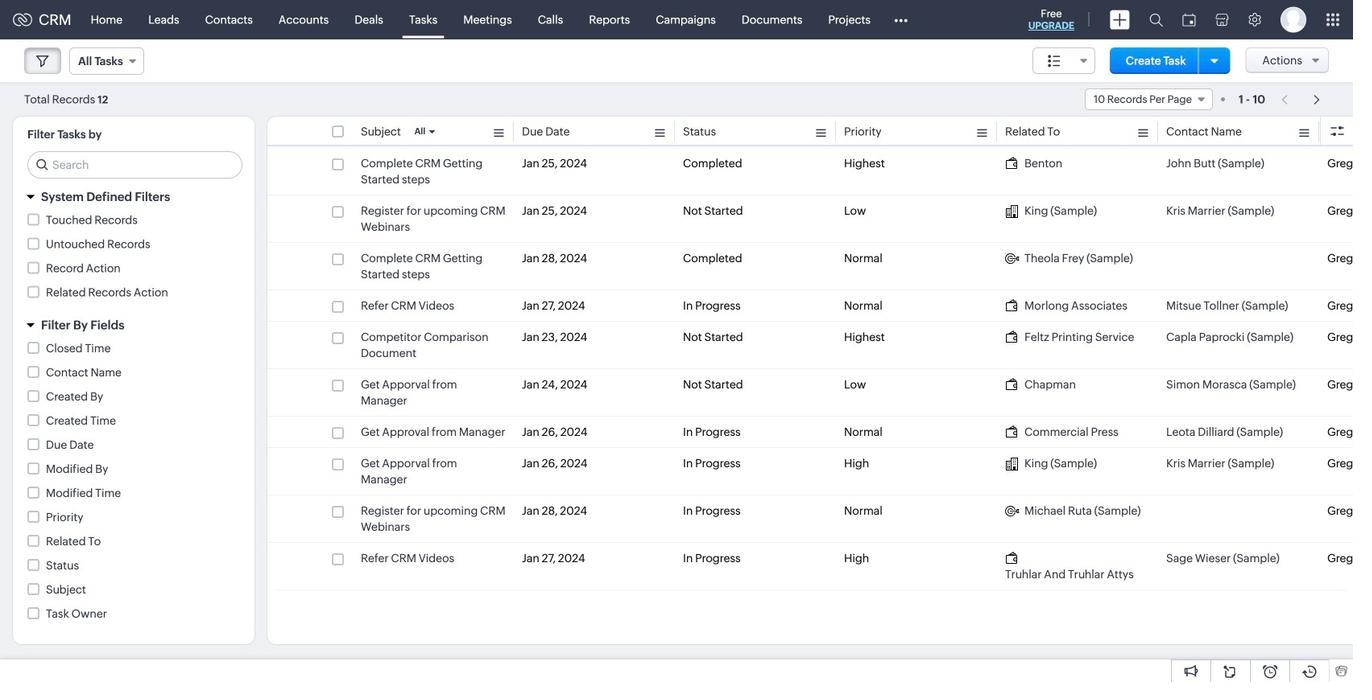 Task type: vqa. For each thing, say whether or not it's contained in the screenshot.
the 'Register' to the top
no



Task type: describe. For each thing, give the bounding box(es) containing it.
Other Modules field
[[883, 7, 918, 33]]

profile element
[[1271, 0, 1316, 39]]

Search text field
[[28, 152, 242, 178]]

create menu image
[[1110, 10, 1130, 29]]

profile image
[[1281, 7, 1306, 33]]

calendar image
[[1182, 13, 1196, 26]]

size image
[[1048, 54, 1061, 68]]



Task type: locate. For each thing, give the bounding box(es) containing it.
search element
[[1140, 0, 1173, 39]]

None field
[[69, 48, 144, 75], [1032, 48, 1095, 74], [1085, 89, 1213, 110], [69, 48, 144, 75], [1085, 89, 1213, 110]]

create menu element
[[1100, 0, 1140, 39]]

search image
[[1149, 13, 1163, 27]]

row group
[[267, 148, 1353, 591]]

none field size
[[1032, 48, 1095, 74]]

logo image
[[13, 13, 32, 26]]



